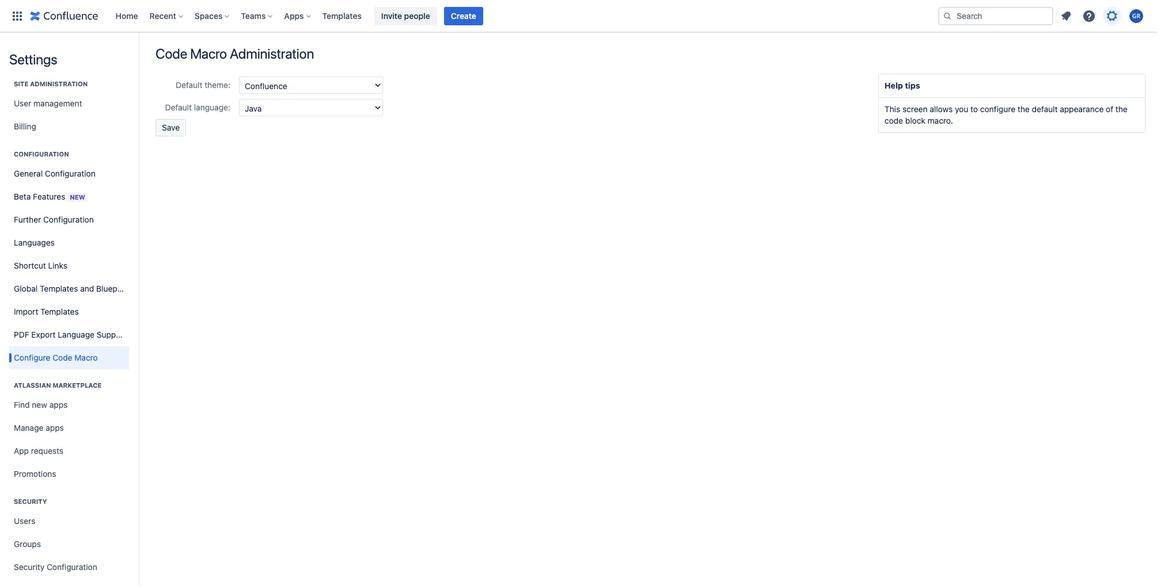 Task type: vqa. For each thing, say whether or not it's contained in the screenshot.
by
no



Task type: describe. For each thing, give the bounding box(es) containing it.
beta
[[14, 192, 31, 201]]

recent button
[[146, 7, 188, 25]]

marketplace
[[53, 382, 102, 389]]

management
[[33, 98, 82, 108]]

manage apps
[[14, 423, 64, 433]]

support
[[97, 330, 127, 340]]

requests
[[31, 446, 63, 456]]

invite people button
[[374, 7, 437, 25]]

help icon image
[[1082, 9, 1096, 23]]

default theme:
[[176, 80, 230, 90]]

code macro administration
[[156, 46, 314, 62]]

billing link
[[9, 115, 129, 138]]

templates inside 'global' element
[[322, 11, 362, 20]]

global
[[14, 284, 38, 294]]

find new apps
[[14, 400, 68, 410]]

app
[[14, 446, 29, 456]]

teams button
[[238, 7, 277, 25]]

blueprints
[[96, 284, 134, 294]]

import templates link
[[9, 301, 129, 324]]

security configuration link
[[9, 556, 129, 579]]

configuration for security
[[47, 563, 97, 573]]

templates for import templates
[[40, 307, 79, 317]]

links
[[48, 261, 67, 271]]

home
[[115, 11, 138, 20]]

apps button
[[281, 7, 315, 25]]

configuration group
[[9, 138, 134, 373]]

administration
[[230, 46, 314, 62]]

1 horizontal spatial macro
[[190, 46, 227, 62]]

home link
[[112, 7, 141, 25]]

promotions link
[[9, 463, 129, 486]]

app requests link
[[9, 440, 129, 463]]

languages
[[14, 238, 55, 248]]

find new apps link
[[9, 394, 129, 417]]

beta features new
[[14, 192, 85, 201]]

appearance
[[1060, 104, 1104, 114]]

1 vertical spatial apps
[[46, 423, 64, 433]]

site administration
[[14, 80, 88, 88]]

export
[[31, 330, 56, 340]]

promotions
[[14, 469, 56, 479]]

your profile and preferences image
[[1129, 9, 1143, 23]]

default for default language:
[[165, 103, 192, 112]]

languages link
[[9, 232, 129, 255]]

pdf export language support link
[[9, 324, 129, 347]]

theme:
[[205, 80, 230, 90]]

find
[[14, 400, 30, 410]]

administration
[[30, 80, 88, 88]]

shortcut links link
[[9, 255, 129, 278]]

users link
[[9, 510, 129, 533]]

this screen allows you to configure the default appearance of the code block macro.
[[885, 104, 1128, 126]]

configuration for further
[[43, 215, 94, 225]]

search image
[[943, 11, 952, 20]]

invite
[[381, 11, 402, 20]]

default for default theme:
[[176, 80, 202, 90]]

help
[[885, 81, 903, 90]]

allows
[[930, 104, 953, 114]]

global templates and blueprints
[[14, 284, 134, 294]]

global element
[[7, 0, 936, 32]]

site administration group
[[9, 68, 129, 142]]

user management
[[14, 98, 82, 108]]

create
[[451, 11, 476, 20]]

new
[[32, 400, 47, 410]]

further configuration
[[14, 215, 94, 225]]

general configuration link
[[9, 162, 129, 185]]

of
[[1106, 104, 1113, 114]]

user management link
[[9, 92, 129, 115]]

users
[[14, 517, 35, 526]]

default language:
[[165, 103, 230, 112]]

teams
[[241, 11, 266, 20]]

configuration up general
[[14, 150, 69, 158]]

billing
[[14, 122, 36, 131]]

Search field
[[938, 7, 1053, 25]]



Task type: locate. For each thing, give the bounding box(es) containing it.
people
[[404, 11, 430, 20]]

1 vertical spatial security
[[14, 563, 44, 573]]

configuration
[[14, 150, 69, 158], [45, 169, 95, 179], [43, 215, 94, 225], [47, 563, 97, 573]]

default
[[176, 80, 202, 90], [165, 103, 192, 112]]

security for security
[[14, 498, 47, 506]]

apps up requests
[[46, 423, 64, 433]]

general
[[14, 169, 43, 179]]

1 the from the left
[[1018, 104, 1030, 114]]

shortcut links
[[14, 261, 67, 271]]

macro
[[190, 46, 227, 62], [74, 353, 98, 363]]

create link
[[444, 7, 483, 25]]

collapse sidebar image
[[126, 38, 151, 61]]

appswitcher icon image
[[10, 9, 24, 23]]

spaces
[[195, 11, 223, 20]]

code inside configuration group
[[53, 353, 72, 363]]

this
[[885, 104, 900, 114]]

1 vertical spatial macro
[[74, 353, 98, 363]]

0 vertical spatial default
[[176, 80, 202, 90]]

language:
[[194, 103, 230, 112]]

the
[[1018, 104, 1030, 114], [1116, 104, 1128, 114]]

global templates and blueprints link
[[9, 278, 134, 301]]

code right collapse sidebar image
[[156, 46, 187, 62]]

further configuration link
[[9, 209, 129, 232]]

templates up pdf export language support link
[[40, 307, 79, 317]]

features
[[33, 192, 65, 201]]

configuration up "new" at the top left of the page
[[45, 169, 95, 179]]

settings icon image
[[1105, 9, 1119, 23]]

manage apps link
[[9, 417, 129, 440]]

recent
[[150, 11, 176, 20]]

1 security from the top
[[14, 498, 47, 506]]

to
[[971, 104, 978, 114]]

0 horizontal spatial code
[[53, 353, 72, 363]]

and
[[80, 284, 94, 294]]

configuration up languages link on the left of the page
[[43, 215, 94, 225]]

spaces button
[[191, 7, 234, 25]]

atlassian marketplace
[[14, 382, 102, 389]]

invite people
[[381, 11, 430, 20]]

configure code macro
[[14, 353, 98, 363]]

macro.
[[928, 116, 953, 126]]

templates down links
[[40, 284, 78, 294]]

pdf
[[14, 330, 29, 340]]

groups link
[[9, 533, 129, 556]]

1 vertical spatial code
[[53, 353, 72, 363]]

the left default
[[1018, 104, 1030, 114]]

configure
[[14, 353, 50, 363]]

default down 'default theme:' at the top left of page
[[165, 103, 192, 112]]

banner
[[0, 0, 1157, 32]]

groups
[[14, 540, 41, 549]]

code
[[156, 46, 187, 62], [53, 353, 72, 363]]

further
[[14, 215, 41, 225]]

tips
[[905, 81, 920, 90]]

1 vertical spatial templates
[[40, 284, 78, 294]]

apps
[[284, 11, 304, 20]]

apps
[[49, 400, 68, 410], [46, 423, 64, 433]]

settings
[[9, 51, 57, 67]]

templates for global templates and blueprints
[[40, 284, 78, 294]]

default
[[1032, 104, 1058, 114]]

atlassian
[[14, 382, 51, 389]]

notification icon image
[[1059, 9, 1073, 23]]

confluence image
[[30, 9, 98, 23], [30, 9, 98, 23]]

you
[[955, 104, 968, 114]]

0 vertical spatial templates
[[322, 11, 362, 20]]

general configuration
[[14, 169, 95, 179]]

apps right new
[[49, 400, 68, 410]]

security group
[[9, 486, 129, 586]]

manage
[[14, 423, 43, 433]]

user
[[14, 98, 31, 108]]

configuration inside security group
[[47, 563, 97, 573]]

security for security configuration
[[14, 563, 44, 573]]

configure
[[980, 104, 1015, 114]]

atlassian marketplace group
[[9, 370, 129, 490]]

import
[[14, 307, 38, 317]]

language
[[58, 330, 94, 340]]

import templates
[[14, 307, 79, 317]]

2 security from the top
[[14, 563, 44, 573]]

2 vertical spatial templates
[[40, 307, 79, 317]]

screen
[[903, 104, 928, 114]]

site
[[14, 80, 28, 88]]

shortcut
[[14, 261, 46, 271]]

code down pdf export language support link
[[53, 353, 72, 363]]

configuration down groups link
[[47, 563, 97, 573]]

app requests
[[14, 446, 63, 456]]

1 vertical spatial default
[[165, 103, 192, 112]]

security
[[14, 498, 47, 506], [14, 563, 44, 573]]

0 horizontal spatial macro
[[74, 353, 98, 363]]

1 horizontal spatial the
[[1116, 104, 1128, 114]]

0 horizontal spatial the
[[1018, 104, 1030, 114]]

templates right apps popup button
[[322, 11, 362, 20]]

None submit
[[156, 119, 186, 137]]

macro up 'default theme:' at the top left of page
[[190, 46, 227, 62]]

0 vertical spatial code
[[156, 46, 187, 62]]

security down groups
[[14, 563, 44, 573]]

new
[[70, 193, 85, 201]]

banner containing home
[[0, 0, 1157, 32]]

macro down language
[[74, 353, 98, 363]]

0 vertical spatial apps
[[49, 400, 68, 410]]

security configuration
[[14, 563, 97, 573]]

help tips
[[885, 81, 920, 90]]

templates
[[322, 11, 362, 20], [40, 284, 78, 294], [40, 307, 79, 317]]

configure code macro link
[[9, 347, 129, 370]]

macro inside configure code macro link
[[74, 353, 98, 363]]

1 horizontal spatial code
[[156, 46, 187, 62]]

block
[[905, 116, 926, 126]]

templates link
[[319, 7, 365, 25]]

default up default language:
[[176, 80, 202, 90]]

0 vertical spatial macro
[[190, 46, 227, 62]]

security up 'users'
[[14, 498, 47, 506]]

configuration for general
[[45, 169, 95, 179]]

the right "of"
[[1116, 104, 1128, 114]]

2 the from the left
[[1116, 104, 1128, 114]]

0 vertical spatial security
[[14, 498, 47, 506]]



